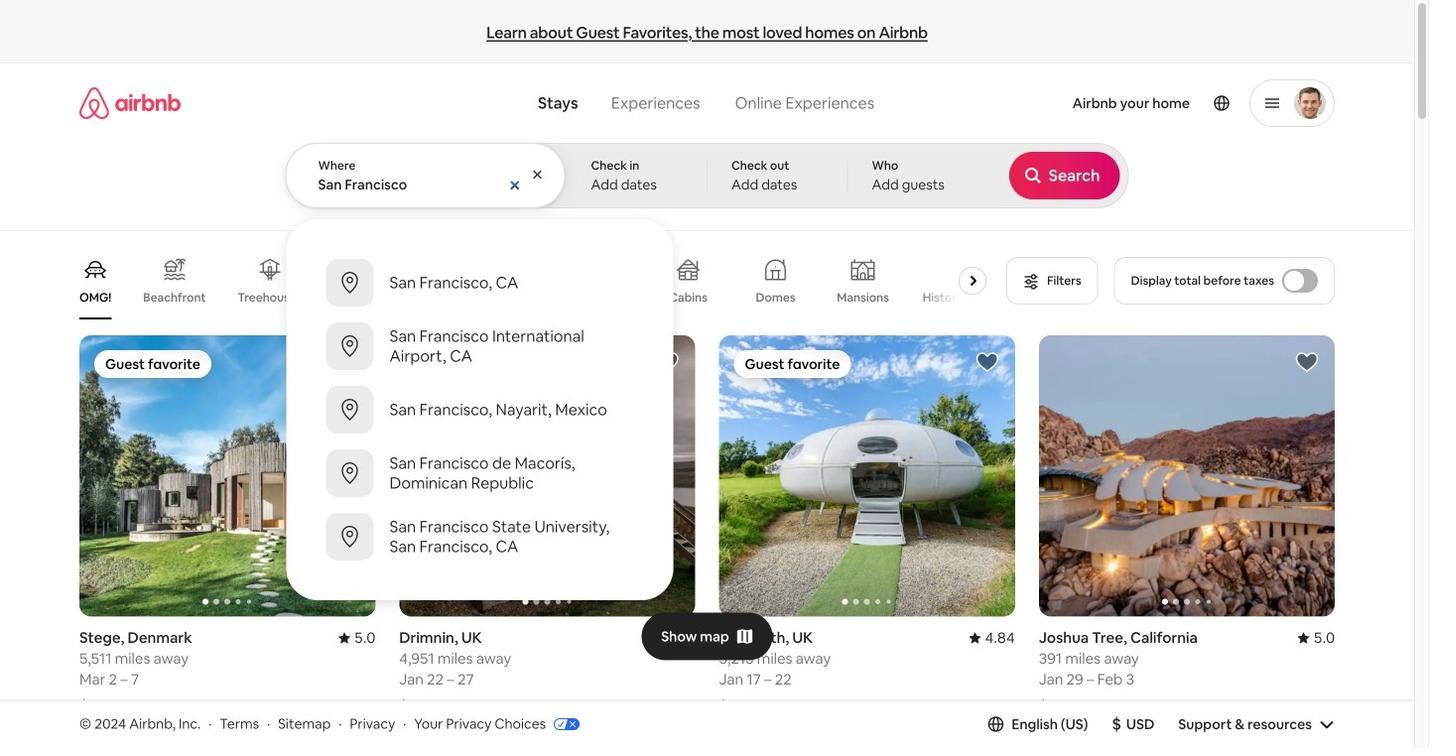 Task type: describe. For each thing, give the bounding box(es) containing it.
5.0 out of 5 average rating image for add to wishlist: joshua tree, california icon in the right of the page
[[1298, 629, 1335, 647]]

add to wishlist: redberth, uk image
[[975, 350, 999, 374]]

what can we help you find? tab list
[[522, 81, 717, 125]]

add to wishlist: stege, denmark image
[[336, 350, 360, 374]]

2 option from the top
[[286, 315, 673, 378]]

add to wishlist: drimnin, uk image
[[656, 350, 679, 374]]

profile element
[[906, 64, 1335, 143]]



Task type: vqa. For each thing, say whether or not it's contained in the screenshot.
"time" to the left
no



Task type: locate. For each thing, give the bounding box(es) containing it.
5 option from the top
[[286, 505, 673, 569]]

5.0 out of 5 average rating image for add to wishlist: stege, denmark icon
[[338, 629, 375, 647]]

2 5.0 out of 5 average rating image from the left
[[1298, 629, 1335, 647]]

1 horizontal spatial 5.0 out of 5 average rating image
[[1298, 629, 1335, 647]]

search suggestions list box
[[286, 235, 673, 585]]

4.84 out of 5 average rating image
[[969, 629, 1015, 647]]

group
[[79, 242, 1016, 320], [79, 335, 375, 617], [399, 335, 695, 617], [719, 335, 1015, 617], [1039, 335, 1335, 617]]

None search field
[[285, 64, 1129, 600]]

1 option from the top
[[286, 251, 673, 315]]

5.0 out of 5 average rating image
[[338, 629, 375, 647], [1298, 629, 1335, 647]]

4 option from the top
[[286, 442, 673, 505]]

Search destinations search field
[[318, 176, 534, 194]]

4.94 out of 5 average rating image
[[649, 629, 695, 647]]

option
[[286, 251, 673, 315], [286, 315, 673, 378], [286, 378, 673, 442], [286, 442, 673, 505], [286, 505, 673, 569]]

3 option from the top
[[286, 378, 673, 442]]

add to wishlist: joshua tree, california image
[[1295, 350, 1319, 374]]

0 horizontal spatial 5.0 out of 5 average rating image
[[338, 629, 375, 647]]

tab panel
[[285, 143, 1129, 600]]

1 5.0 out of 5 average rating image from the left
[[338, 629, 375, 647]]



